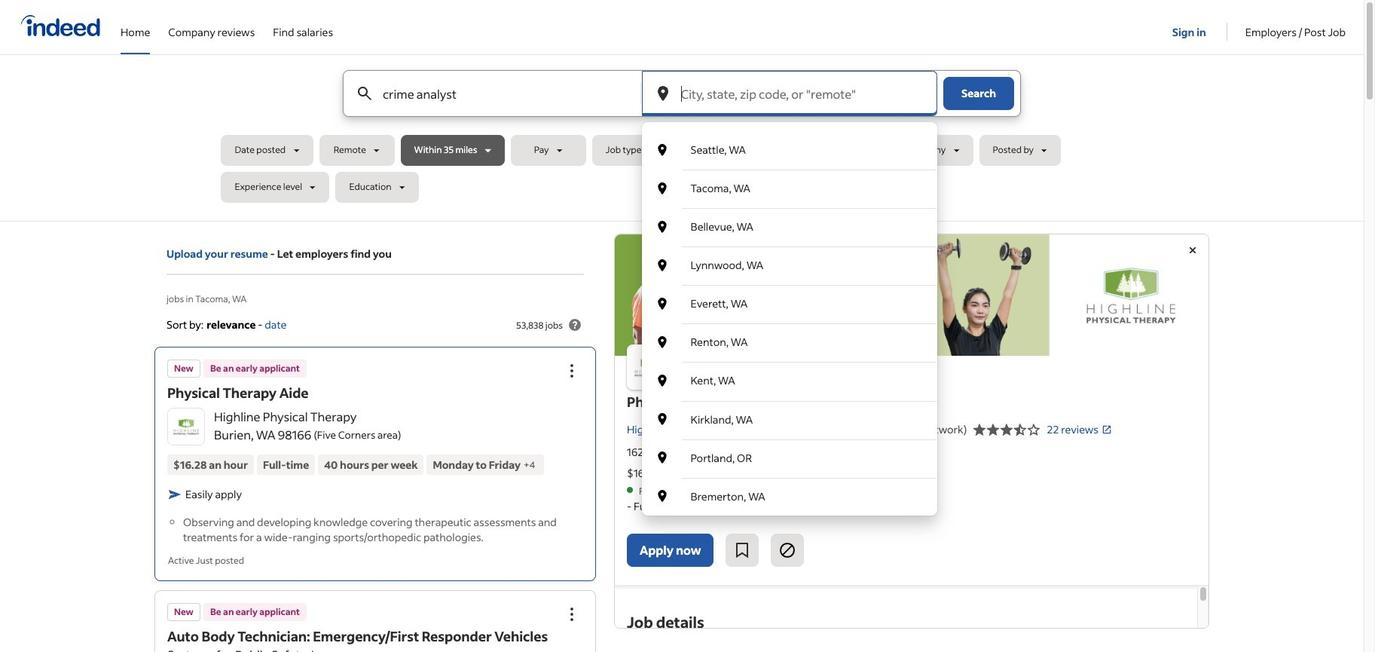 Task type: locate. For each thing, give the bounding box(es) containing it.
None search field
[[221, 70, 1143, 515]]

company logo image
[[168, 409, 204, 445]]

highline physical therapy logo image
[[615, 234, 1209, 356], [627, 344, 672, 389]]

job actions for auto body technician: emergency/first responder vehicles is collapsed image
[[563, 605, 581, 623]]

not interested image
[[779, 541, 797, 559]]

search: Job title, keywords, or company text field
[[380, 71, 616, 116]]

Edit location text field
[[678, 71, 938, 116]]

close job details image
[[1184, 241, 1202, 259]]

search suggestions list box
[[642, 131, 938, 515]]



Task type: vqa. For each thing, say whether or not it's contained in the screenshot.
Edit location Text Box
yes



Task type: describe. For each thing, give the bounding box(es) containing it.
job actions for physical therapy aide is collapsed image
[[563, 362, 581, 380]]

save this job image
[[734, 541, 752, 559]]

3.5 out of 5 stars. link to 22 reviews company ratings (opens in a new tab) image
[[1102, 424, 1113, 435]]

3.5 out of 5 stars image
[[974, 420, 1041, 439]]

help icon image
[[566, 316, 584, 334]]



